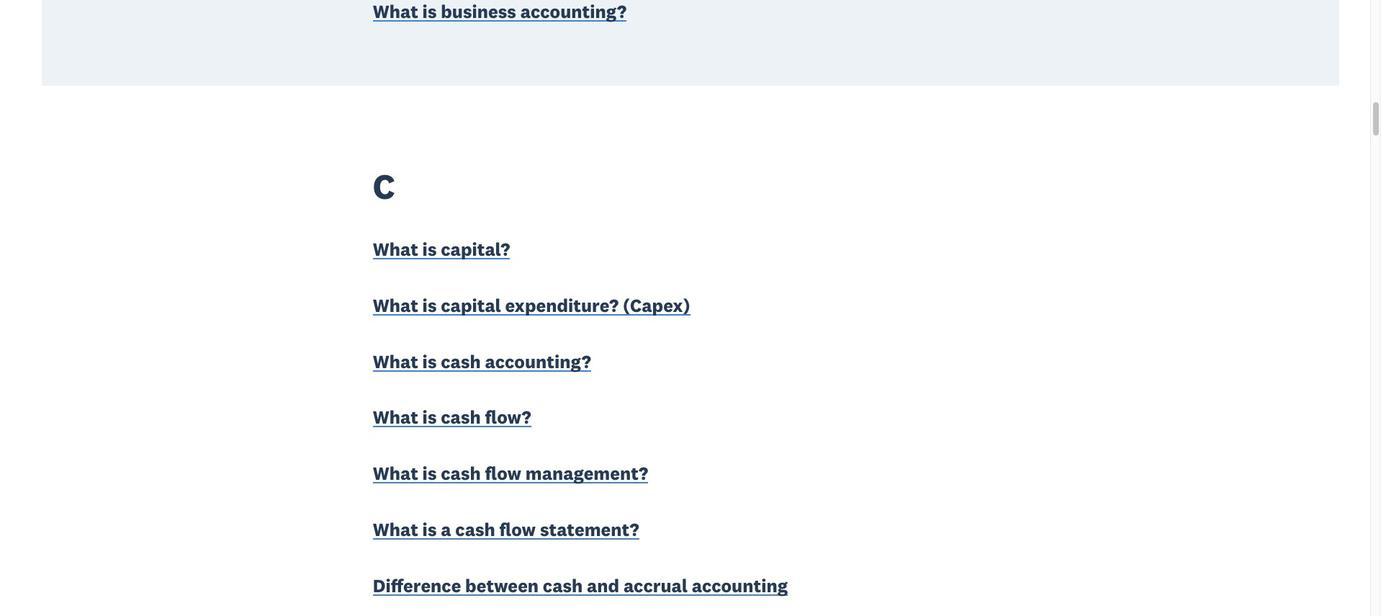 Task type: locate. For each thing, give the bounding box(es) containing it.
2 what from the top
[[373, 294, 419, 317]]

and
[[587, 574, 620, 597]]

what inside what is capital expenditure? (capex) link
[[373, 294, 419, 317]]

what is cash accounting? link
[[373, 349, 591, 376]]

5 is from the top
[[423, 462, 437, 485]]

3 what from the top
[[373, 350, 419, 373]]

cash for and
[[543, 574, 583, 597]]

cash for accounting?
[[441, 350, 481, 373]]

cash inside the what is cash accounting? link
[[441, 350, 481, 373]]

cash right 'a'
[[456, 518, 496, 541]]

what is cash flow management? link
[[373, 461, 649, 488]]

cash left and
[[543, 574, 583, 597]]

accounting?
[[485, 350, 591, 373]]

c
[[373, 164, 395, 208]]

2 is from the top
[[423, 294, 437, 317]]

1 is from the top
[[423, 238, 437, 261]]

expenditure?
[[505, 294, 619, 317]]

what inside what is cash flow? link
[[373, 406, 419, 429]]

accrual
[[624, 574, 688, 597]]

flow
[[485, 462, 522, 485], [500, 518, 536, 541]]

what is cash accounting?
[[373, 350, 591, 373]]

1 what from the top
[[373, 238, 419, 261]]

6 is from the top
[[423, 518, 437, 541]]

what is cash flow management?
[[373, 462, 649, 485]]

what inside "what is a cash flow statement?" link
[[373, 518, 419, 541]]

4 what from the top
[[373, 406, 419, 429]]

is for what is capital?
[[423, 238, 437, 261]]

flow up what is a cash flow statement?
[[485, 462, 522, 485]]

what for what is cash flow?
[[373, 406, 419, 429]]

difference between cash and accrual accounting link
[[373, 574, 788, 601]]

management?
[[526, 462, 649, 485]]

what for what is cash accounting?
[[373, 350, 419, 373]]

what
[[373, 238, 419, 261], [373, 294, 419, 317], [373, 350, 419, 373], [373, 406, 419, 429], [373, 462, 419, 485], [373, 518, 419, 541]]

what inside what is capital? link
[[373, 238, 419, 261]]

cash up what is cash flow? in the left bottom of the page
[[441, 350, 481, 373]]

cash left flow?
[[441, 406, 481, 429]]

is for what is cash flow management?
[[423, 462, 437, 485]]

cash inside difference between cash and accrual accounting 'link'
[[543, 574, 583, 597]]

what inside what is cash flow management? link
[[373, 462, 419, 485]]

what for what is capital expenditure? (capex)
[[373, 294, 419, 317]]

3 is from the top
[[423, 350, 437, 373]]

5 what from the top
[[373, 462, 419, 485]]

capital
[[441, 294, 501, 317]]

is
[[423, 238, 437, 261], [423, 294, 437, 317], [423, 350, 437, 373], [423, 406, 437, 429], [423, 462, 437, 485], [423, 518, 437, 541]]

6 what from the top
[[373, 518, 419, 541]]

what is capital expenditure? (capex) link
[[373, 293, 691, 320]]

is for what is capital expenditure? (capex)
[[423, 294, 437, 317]]

flow down what is cash flow management? link
[[500, 518, 536, 541]]

what is capital?
[[373, 238, 510, 261]]

cash inside what is cash flow management? link
[[441, 462, 481, 485]]

4 is from the top
[[423, 406, 437, 429]]

what is a cash flow statement?
[[373, 518, 640, 541]]

1 vertical spatial flow
[[500, 518, 536, 541]]

what for what is a cash flow statement?
[[373, 518, 419, 541]]

0 vertical spatial flow
[[485, 462, 522, 485]]

between
[[465, 574, 539, 597]]

accounting
[[692, 574, 788, 597]]

cash inside what is cash flow? link
[[441, 406, 481, 429]]

cash
[[441, 350, 481, 373], [441, 406, 481, 429], [441, 462, 481, 485], [456, 518, 496, 541], [543, 574, 583, 597]]

cash down what is cash flow? link
[[441, 462, 481, 485]]

what is a cash flow statement? link
[[373, 517, 640, 545]]



Task type: describe. For each thing, give the bounding box(es) containing it.
what is cash flow? link
[[373, 405, 532, 432]]

is for what is cash flow?
[[423, 406, 437, 429]]

difference
[[373, 574, 461, 597]]

difference between cash and accrual accounting
[[373, 574, 788, 597]]

is for what is a cash flow statement?
[[423, 518, 437, 541]]

what is cash flow?
[[373, 406, 532, 429]]

what for what is cash flow management?
[[373, 462, 419, 485]]

what is capital expenditure? (capex)
[[373, 294, 691, 317]]

what is capital? link
[[373, 237, 510, 264]]

is for what is cash accounting?
[[423, 350, 437, 373]]

capital?
[[441, 238, 510, 261]]

flow?
[[485, 406, 532, 429]]

cash for flow
[[441, 462, 481, 485]]

statement?
[[540, 518, 640, 541]]

cash for flow?
[[441, 406, 481, 429]]

cash inside "what is a cash flow statement?" link
[[456, 518, 496, 541]]

what for what is capital?
[[373, 238, 419, 261]]

(capex)
[[623, 294, 691, 317]]

a
[[441, 518, 451, 541]]



Task type: vqa. For each thing, say whether or not it's contained in the screenshot.
First name text box at the top of the page
no



